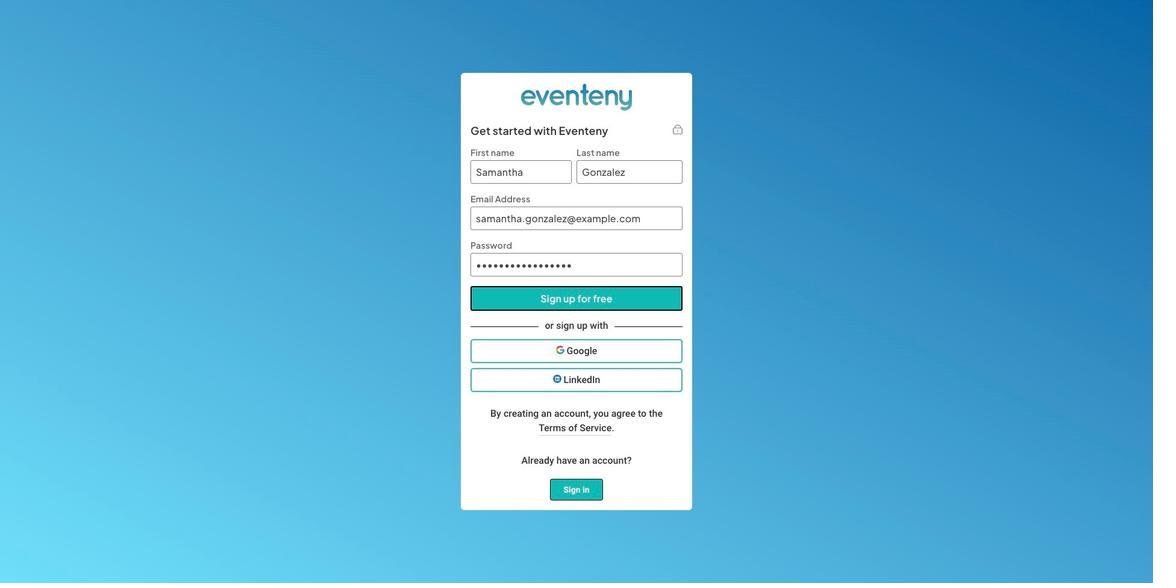 Task type: vqa. For each thing, say whether or not it's contained in the screenshot.
Main ELEMENT
no



Task type: describe. For each thing, give the bounding box(es) containing it.
google signup image
[[556, 346, 565, 355]]

eventeny logo image
[[519, 73, 635, 121]]

linkedin image
[[553, 375, 562, 383]]



Task type: locate. For each thing, give the bounding box(es) containing it.
None submit
[[471, 287, 683, 311]]

None password field
[[471, 253, 683, 277]]

secure form image
[[673, 125, 683, 135]]

None text field
[[471, 161, 572, 184], [577, 161, 683, 184], [471, 161, 572, 184], [577, 161, 683, 184]]

None email field
[[471, 207, 683, 231]]



